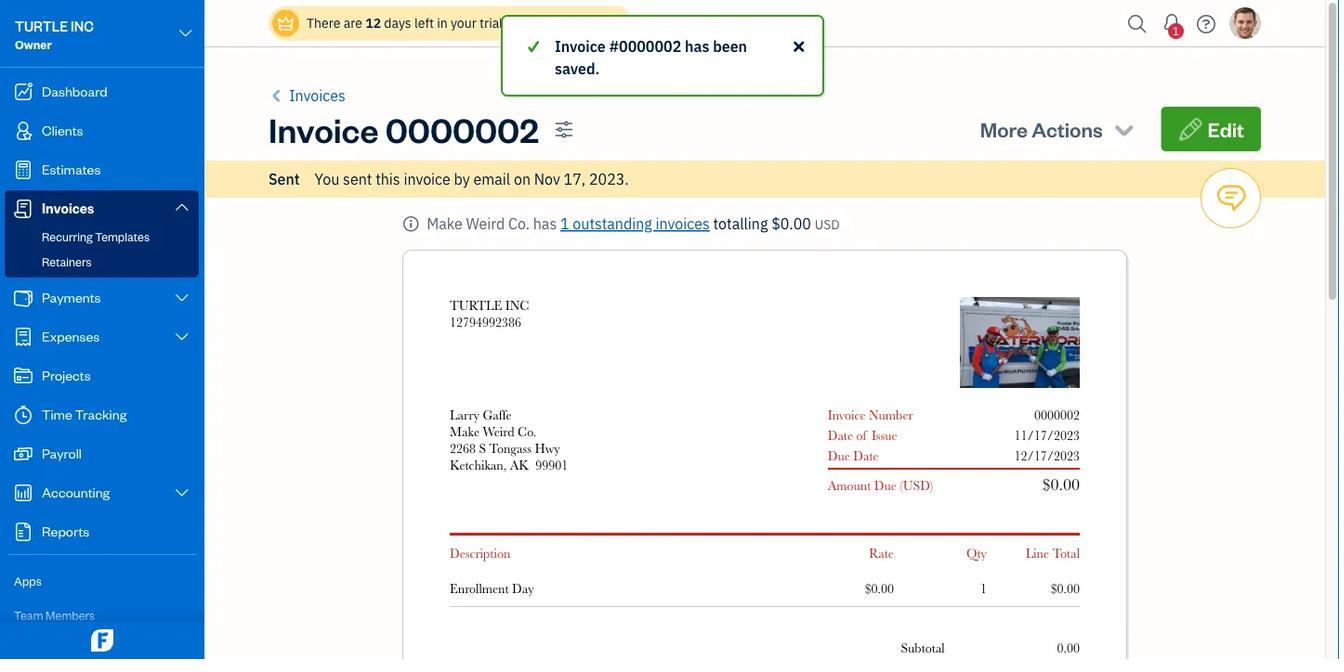 Task type: describe. For each thing, give the bounding box(es) containing it.
accounting link
[[5, 475, 199, 512]]

inc for turtle inc owner
[[71, 17, 94, 35]]

turtle for turtle inc owner
[[15, 17, 68, 35]]

1 inside dropdown button
[[1173, 23, 1179, 38]]

timer image
[[12, 406, 34, 425]]

date of issue
[[828, 428, 897, 443]]

estimate image
[[12, 161, 34, 179]]

payroll link
[[5, 436, 199, 473]]

reports
[[42, 523, 89, 540]]

retainers link
[[8, 251, 195, 273]]

$0.00 down rate
[[865, 582, 894, 597]]

invoices
[[656, 214, 710, 234]]

on
[[514, 170, 531, 189]]

upgrade
[[513, 14, 564, 32]]

info image
[[402, 213, 419, 235]]

retainers
[[42, 254, 92, 269]]

more actions
[[980, 116, 1103, 142]]

)
[[930, 479, 933, 493]]

$0.00 down '12/17/2023'
[[1042, 475, 1080, 494]]

dashboard
[[42, 82, 108, 100]]

clients
[[42, 121, 83, 139]]

dashboard image
[[12, 83, 34, 101]]

turtle inc 12794992386
[[450, 298, 529, 330]]

of
[[856, 428, 867, 443]]

time tracking
[[42, 406, 127, 423]]

has inside invoice #0000002 has been saved.
[[685, 37, 709, 56]]

sent
[[269, 170, 300, 189]]

subtotal
[[901, 641, 945, 656]]

upgrade account link
[[509, 14, 617, 32]]

12794992386
[[450, 315, 521, 330]]

1 horizontal spatial 0000002
[[1034, 408, 1080, 423]]

edit link
[[1161, 107, 1261, 151]]

payments link
[[5, 280, 199, 317]]

account
[[567, 14, 617, 32]]

invoice for invoice 0000002
[[269, 107, 379, 151]]

saved.
[[555, 59, 600, 79]]

expenses link
[[5, 319, 199, 356]]

1 horizontal spatial usd
[[903, 479, 930, 493]]

been
[[713, 37, 747, 56]]

enrollment day
[[450, 582, 534, 597]]

message
[[478, 123, 530, 140]]

11/17/2023
[[1014, 428, 1080, 443]]

chevron large down image for invoices
[[173, 199, 190, 214]]

left
[[414, 14, 434, 32]]

team members
[[14, 608, 95, 624]]

invoice image
[[12, 200, 34, 218]]

go to help image
[[1191, 10, 1221, 38]]

1 horizontal spatial due
[[874, 479, 897, 493]]

amount
[[828, 479, 871, 493]]

invoices inside button
[[289, 86, 345, 105]]

1 outstanding invoices button
[[560, 213, 710, 235]]

invoice for invoice #0000002 has been saved.
[[555, 37, 606, 56]]

chevron large down image for payments
[[173, 291, 190, 306]]

chart image
[[12, 484, 34, 503]]

project image
[[12, 367, 34, 386]]

larry gaffe make weird co. 2268 s tongass hwy ketchikan, ak  99901
[[450, 408, 568, 473]]

crown image
[[276, 13, 296, 33]]

1 horizontal spatial 1
[[980, 582, 987, 597]]

more
[[980, 116, 1028, 142]]

email
[[474, 170, 510, 189]]

team members link
[[5, 600, 199, 633]]

1 button
[[1157, 5, 1187, 42]]

0 horizontal spatial 1
[[560, 214, 569, 234]]

client image
[[12, 122, 34, 140]]

you sent this invoice by email on nov 17, 2023.
[[315, 170, 629, 189]]

invoices link
[[5, 190, 199, 226]]

gaffe for make
[[483, 408, 512, 423]]

0 vertical spatial make
[[427, 214, 462, 234]]

report image
[[12, 523, 34, 542]]

make weird co. has 1 outstanding invoices totalling $0.00 usd
[[427, 214, 840, 234]]

chevronleft image
[[269, 85, 286, 107]]

invoice #0000002 has been saved. status
[[0, 15, 1325, 97]]

description
[[450, 546, 510, 561]]

co. inside larry gaffe make weird co. 2268 s tongass hwy ketchikan, ak  99901
[[518, 425, 537, 440]]

dashboard link
[[5, 73, 199, 111]]

actions
[[1032, 116, 1103, 142]]

chevron large down image for accounting
[[173, 486, 190, 501]]

owner
[[15, 37, 52, 52]]

1 vertical spatial your
[[449, 123, 475, 140]]

invoice #0000002 has been saved.
[[555, 37, 747, 79]]

estimates
[[42, 160, 101, 178]]

there
[[307, 14, 340, 32]]

0 vertical spatial 0000002
[[385, 107, 539, 151]]

chevrondown image
[[1111, 116, 1137, 142]]

reports link
[[5, 514, 199, 551]]

will
[[380, 123, 401, 140]]

estimates link
[[5, 151, 199, 189]]

0 vertical spatial co.
[[508, 214, 530, 234]]

there are 12 days left in your trial. upgrade account
[[307, 14, 617, 32]]

time tracking link
[[5, 397, 199, 434]]

projects
[[42, 367, 91, 384]]

inc for turtle inc 12794992386
[[505, 298, 529, 313]]

12/17/2023
[[1014, 449, 1080, 464]]



Task type: vqa. For each thing, say whether or not it's contained in the screenshot.
the Team
yes



Task type: locate. For each thing, give the bounding box(es) containing it.
larry for larry gaffe will receive your message by email.
[[313, 123, 343, 140]]

payroll
[[42, 445, 82, 462]]

invoices up recurring
[[42, 199, 94, 217]]

your
[[451, 14, 477, 32], [449, 123, 475, 140]]

1 vertical spatial 1
[[560, 214, 569, 234]]

$0.00
[[771, 214, 811, 234], [1042, 475, 1080, 494], [865, 582, 894, 597], [1051, 582, 1080, 597]]

are
[[344, 14, 362, 32]]

usd right totalling
[[815, 216, 840, 233]]

invoice inside invoice #0000002 has been saved.
[[555, 37, 606, 56]]

hwy
[[535, 441, 560, 456]]

rate
[[869, 546, 894, 561]]

gaffe for will
[[346, 123, 377, 140]]

amount due ( usd )
[[828, 479, 933, 493]]

email.
[[550, 123, 586, 140]]

invoices button
[[269, 85, 345, 107]]

invoice up of
[[828, 408, 866, 423]]

search image
[[1123, 10, 1152, 38]]

turtle for turtle inc 12794992386
[[450, 298, 502, 313]]

inc up 12794992386
[[505, 298, 529, 313]]

has left 'been'
[[685, 37, 709, 56]]

2 vertical spatial invoice
[[828, 408, 866, 423]]

recurring templates link
[[8, 226, 195, 248]]

turtle inside turtle inc 12794992386
[[450, 298, 502, 313]]

0 horizontal spatial by
[[454, 170, 470, 189]]

nov
[[534, 170, 560, 189]]

recurring
[[42, 229, 93, 244]]

invoice up you
[[269, 107, 379, 151]]

0 vertical spatial your
[[451, 14, 477, 32]]

1 vertical spatial usd
[[903, 479, 930, 493]]

0 vertical spatial turtle
[[15, 17, 68, 35]]

larry up 2268
[[450, 408, 479, 423]]

0 horizontal spatial turtle
[[15, 17, 68, 35]]

0 vertical spatial has
[[685, 37, 709, 56]]

0 vertical spatial date
[[828, 428, 853, 443]]

invoices
[[289, 86, 345, 105], [42, 199, 94, 217]]

line total
[[1026, 546, 1080, 561]]

inc inside turtle inc owner
[[71, 17, 94, 35]]

due down date of issue
[[828, 449, 850, 464]]

settings for this invoice image
[[554, 120, 574, 139]]

0 horizontal spatial invoices
[[42, 199, 94, 217]]

1 horizontal spatial turtle
[[450, 298, 502, 313]]

gaffe left will
[[346, 123, 377, 140]]

0 horizontal spatial gaffe
[[346, 123, 377, 140]]

due
[[828, 449, 850, 464], [874, 479, 897, 493]]

invoice for invoice number
[[828, 408, 866, 423]]

larry for larry gaffe make weird co. 2268 s tongass hwy ketchikan, ak  99901
[[450, 408, 479, 423]]

make inside larry gaffe make weird co. 2268 s tongass hwy ketchikan, ak  99901
[[450, 425, 480, 440]]

accounting
[[42, 484, 110, 501]]

#0000002
[[609, 37, 681, 56]]

co.
[[508, 214, 530, 234], [518, 425, 537, 440]]

in
[[437, 14, 448, 32]]

ketchikan,
[[450, 458, 507, 473]]

0 vertical spatial by
[[533, 123, 547, 140]]

(
[[900, 479, 903, 493]]

1 vertical spatial gaffe
[[483, 408, 512, 423]]

12
[[365, 14, 381, 32]]

0.00
[[1057, 641, 1080, 656]]

0 vertical spatial gaffe
[[346, 123, 377, 140]]

date left of
[[828, 428, 853, 443]]

edit
[[1208, 116, 1244, 142]]

larry inside larry gaffe make weird co. 2268 s tongass hwy ketchikan, ak  99901
[[450, 408, 479, 423]]

invoice
[[404, 170, 451, 189]]

0 vertical spatial due
[[828, 449, 850, 464]]

has down nov on the left of the page
[[533, 214, 557, 234]]

chevron large down image for expenses
[[173, 330, 190, 345]]

line
[[1026, 546, 1049, 561]]

members
[[46, 608, 95, 624]]

2023.
[[589, 170, 629, 189]]

total
[[1053, 546, 1080, 561]]

invoice 0000002
[[269, 107, 539, 151]]

co. up tongass
[[518, 425, 537, 440]]

invoices right chevronleft image
[[289, 86, 345, 105]]

expense image
[[12, 328, 34, 347]]

team
[[14, 608, 43, 624]]

usd right the amount at bottom
[[903, 479, 930, 493]]

1 vertical spatial co.
[[518, 425, 537, 440]]

$0.00 right totalling
[[771, 214, 811, 234]]

tongass
[[489, 441, 531, 456]]

invoice up saved.
[[555, 37, 606, 56]]

recurring templates
[[42, 229, 150, 244]]

turtle up owner
[[15, 17, 68, 35]]

issue
[[872, 428, 897, 443]]

templates
[[95, 229, 150, 244]]

more actions button
[[963, 107, 1154, 151]]

by left email
[[454, 170, 470, 189]]

1 vertical spatial by
[[454, 170, 470, 189]]

by
[[533, 123, 547, 140], [454, 170, 470, 189]]

0 vertical spatial invoices
[[289, 86, 345, 105]]

inc up dashboard
[[71, 17, 94, 35]]

weird inside larry gaffe make weird co. 2268 s tongass hwy ketchikan, ak  99901
[[483, 425, 514, 440]]

0 horizontal spatial inc
[[71, 17, 94, 35]]

gaffe
[[346, 123, 377, 140], [483, 408, 512, 423]]

0 vertical spatial inc
[[71, 17, 94, 35]]

1 vertical spatial 0000002
[[1034, 408, 1080, 423]]

$0.00 down total at the bottom of page
[[1051, 582, 1080, 597]]

1 horizontal spatial invoices
[[289, 86, 345, 105]]

0 vertical spatial invoice
[[555, 37, 606, 56]]

0000002 up you sent this invoice by email on nov 17, 2023.
[[385, 107, 539, 151]]

expenses
[[42, 328, 100, 345]]

apps
[[14, 574, 42, 589]]

your right in on the top of the page
[[451, 14, 477, 32]]

time
[[42, 406, 72, 423]]

larry down invoices button
[[313, 123, 343, 140]]

trial.
[[480, 14, 506, 32]]

1 down 17,
[[560, 214, 569, 234]]

0 vertical spatial 1
[[1173, 23, 1179, 38]]

0 horizontal spatial larry
[[313, 123, 343, 140]]

gaffe inside larry gaffe make weird co. 2268 s tongass hwy ketchikan, ak  99901
[[483, 408, 512, 423]]

close image
[[790, 35, 808, 58]]

1 vertical spatial weird
[[483, 425, 514, 440]]

1 vertical spatial invoice
[[269, 107, 379, 151]]

days
[[384, 14, 411, 32]]

co. down on
[[508, 214, 530, 234]]

projects link
[[5, 358, 199, 395]]

1 vertical spatial has
[[533, 214, 557, 234]]

chevron large down image
[[177, 22, 194, 45], [173, 199, 190, 214], [173, 291, 190, 306], [173, 330, 190, 345], [173, 486, 190, 501]]

enrollment
[[450, 582, 509, 597]]

apps link
[[5, 566, 199, 598]]

1 horizontal spatial invoice
[[555, 37, 606, 56]]

invoice number
[[828, 408, 913, 423]]

usd inside make weird co. has 1 outstanding invoices totalling $0.00 usd
[[815, 216, 840, 233]]

0 horizontal spatial usd
[[815, 216, 840, 233]]

1 horizontal spatial larry
[[450, 408, 479, 423]]

gaffe up tongass
[[483, 408, 512, 423]]

Send a message text field
[[313, 80, 1258, 121]]

money image
[[12, 445, 34, 464]]

1 down the qty
[[980, 582, 987, 597]]

this
[[376, 170, 400, 189]]

1 vertical spatial invoices
[[42, 199, 94, 217]]

chevron large down image inside "payments" link
[[173, 291, 190, 306]]

weird
[[466, 214, 505, 234], [483, 425, 514, 440]]

1 horizontal spatial has
[[685, 37, 709, 56]]

view comments image
[[1215, 169, 1247, 228]]

weird down email
[[466, 214, 505, 234]]

make right 'info' image at the left top of the page
[[427, 214, 462, 234]]

main element
[[0, 0, 265, 660]]

1 vertical spatial inc
[[505, 298, 529, 313]]

turtle inside turtle inc owner
[[15, 17, 68, 35]]

1 vertical spatial date
[[853, 449, 879, 464]]

larry gaffe will receive your message by email.
[[313, 123, 586, 140]]

due left (
[[874, 479, 897, 493]]

by left settings for this invoice icon
[[533, 123, 547, 140]]

0 vertical spatial larry
[[313, 123, 343, 140]]

2 horizontal spatial 1
[[1173, 23, 1179, 38]]

receive
[[404, 123, 446, 140]]

totalling
[[713, 214, 768, 234]]

pencil image
[[1178, 116, 1204, 142]]

s
[[479, 441, 486, 456]]

clients link
[[5, 112, 199, 150]]

freshbooks image
[[87, 630, 117, 652]]

0 horizontal spatial has
[[533, 214, 557, 234]]

0 horizontal spatial 0000002
[[385, 107, 539, 151]]

turtle
[[15, 17, 68, 35], [450, 298, 502, 313]]

invoices inside main element
[[42, 199, 94, 217]]

usd
[[815, 216, 840, 233], [903, 479, 930, 493]]

weird up tongass
[[483, 425, 514, 440]]

2268
[[450, 441, 476, 456]]

sent
[[343, 170, 372, 189]]

1 horizontal spatial inc
[[505, 298, 529, 313]]

due date
[[828, 449, 879, 464]]

99901
[[535, 458, 568, 473]]

1 vertical spatial due
[[874, 479, 897, 493]]

1 horizontal spatial by
[[533, 123, 547, 140]]

payment image
[[12, 289, 34, 308]]

you
[[315, 170, 339, 189]]

0000002 up 11/17/2023
[[1034, 408, 1080, 423]]

1 vertical spatial larry
[[450, 408, 479, 423]]

0 vertical spatial weird
[[466, 214, 505, 234]]

0 vertical spatial usd
[[815, 216, 840, 233]]

inc inside turtle inc 12794992386
[[505, 298, 529, 313]]

tracking
[[75, 406, 127, 423]]

qty
[[966, 546, 987, 561]]

2 vertical spatial 1
[[980, 582, 987, 597]]

2 horizontal spatial invoice
[[828, 408, 866, 423]]

1 horizontal spatial gaffe
[[483, 408, 512, 423]]

1 vertical spatial turtle
[[450, 298, 502, 313]]

your right receive
[[449, 123, 475, 140]]

payments
[[42, 289, 101, 306]]

0 horizontal spatial due
[[828, 449, 850, 464]]

turtle up 12794992386
[[450, 298, 502, 313]]

0 horizontal spatial invoice
[[269, 107, 379, 151]]

date down date of issue
[[853, 449, 879, 464]]

1 left go to help icon
[[1173, 23, 1179, 38]]

1 vertical spatial make
[[450, 425, 480, 440]]

make up 2268
[[450, 425, 480, 440]]

check image
[[525, 35, 542, 58]]



